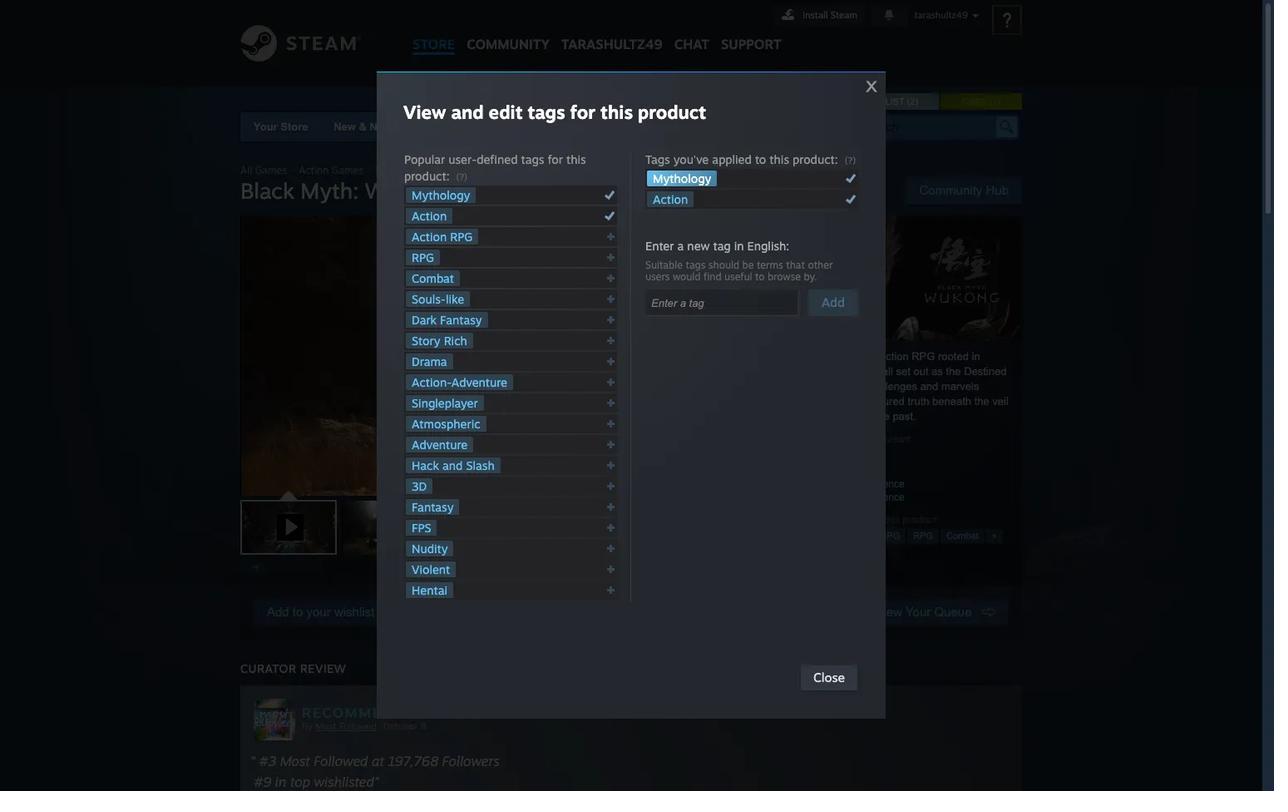 Task type: locate. For each thing, give the bounding box(es) containing it.
black for black myth: wukong is an action rpg rooted in chinese mythology. you shall set out as the destined one to venture into the challenges and marvels ahead, to uncover the obscured truth beneath the veil of a glorious legend from the past.
[[753, 350, 779, 363]]

defined down categories link
[[477, 152, 518, 166]]

action link down tags
[[647, 191, 694, 207]]

combat link left +
[[941, 528, 984, 544]]

1 ( from the left
[[907, 96, 910, 106]]

1 ) from the left
[[915, 96, 918, 106]]

0 vertical spatial and
[[451, 101, 484, 123]]

no
[[839, 433, 852, 445]]

action rpg link up souls-like link
[[406, 229, 478, 245]]

3d link
[[406, 478, 433, 494]]

combat up "souls-"
[[412, 271, 454, 285]]

0 vertical spatial black
[[375, 164, 400, 176]]

2 vertical spatial and
[[442, 458, 463, 472]]

popular user-defined tags for this product: down game science game science at the right
[[753, 514, 939, 526]]

in for " #3 most followed at 197,768 followers #9 in top wishlisted"
[[275, 774, 287, 790]]

most for "
[[280, 753, 310, 769]]

by
[[302, 720, 313, 732]]

0 horizontal spatial games
[[255, 164, 287, 176]]

and down as
[[920, 380, 939, 393]]

myth: down action games link
[[301, 177, 359, 204]]

0 horizontal spatial combat
[[412, 271, 454, 285]]

2 ( from the left
[[989, 96, 992, 106]]

1 horizontal spatial action rpg
[[852, 531, 900, 541]]

for down points
[[548, 152, 563, 166]]

0 horizontal spatial view
[[403, 101, 446, 123]]

2 horizontal spatial myth:
[[782, 350, 809, 363]]

2 game science link from the top
[[839, 492, 905, 503]]

"
[[250, 753, 255, 769]]

action rpg up souls-like link
[[412, 230, 473, 244]]

followed
[[339, 720, 377, 732], [314, 753, 368, 769]]

fps link
[[406, 520, 437, 536]]

0 horizontal spatial user-
[[449, 152, 477, 166]]

( right cart
[[989, 96, 992, 106]]

rpg down game science game science at the right
[[880, 531, 900, 541]]

in right tag
[[734, 239, 744, 253]]

black
[[375, 164, 400, 176], [240, 177, 294, 204], [753, 350, 779, 363]]

your
[[254, 121, 278, 133], [906, 605, 931, 619]]

in
[[734, 239, 744, 253], [972, 350, 980, 363], [275, 774, 287, 790]]

1 horizontal spatial (?)
[[845, 155, 856, 166]]

view and edit tags for this product
[[403, 101, 706, 123]]

1 horizontal spatial action rpg link
[[847, 528, 906, 544]]

0 vertical spatial action rpg link
[[406, 229, 478, 245]]

0 horizontal spatial black
[[240, 177, 294, 204]]

community
[[467, 36, 550, 52]]

( for 2
[[907, 96, 910, 106]]

1 vertical spatial adventure
[[412, 438, 468, 452]]

tags inside enter a new tag in english: suitable tags should be terms that other users would find useful to browse by.
[[686, 259, 706, 271]]

community
[[919, 183, 983, 197]]

this down game science game science at the right
[[884, 514, 900, 526]]

this down points shop
[[566, 152, 586, 166]]

your left store
[[254, 121, 278, 133]]

2 game from the top
[[839, 492, 866, 503]]

) right cart
[[998, 96, 1001, 106]]

and
[[451, 101, 484, 123], [920, 380, 939, 393], [442, 458, 463, 472]]

and left 'edit'
[[451, 101, 484, 123]]

Enter a tag text field
[[651, 293, 793, 314]]

find
[[704, 270, 722, 283]]

game science game science
[[839, 478, 905, 503]]

rpg link up "souls-"
[[406, 250, 440, 265]]

myth: for black myth: wukong is an action rpg rooted in chinese mythology. you shall set out as the destined one to venture into the challenges and marvels ahead, to uncover the obscured truth beneath the veil of a glorious legend from the past.
[[782, 350, 809, 363]]

0 vertical spatial rpg link
[[406, 250, 440, 265]]

in right #9
[[275, 774, 287, 790]]

1 vertical spatial most
[[280, 753, 310, 769]]

1 game from the top
[[839, 478, 866, 490]]

obscured
[[860, 395, 905, 408]]

tag
[[713, 239, 731, 253]]

rpg up out
[[912, 350, 935, 363]]

souls-like link
[[406, 291, 470, 307]]

#3
[[259, 753, 277, 769]]

mythology down black myth: wukong link
[[412, 188, 470, 202]]

0 vertical spatial fantasy
[[440, 313, 482, 327]]

singleplayer
[[412, 396, 478, 410]]

black up the chinese at the top right of the page
[[753, 350, 779, 363]]

product:
[[793, 152, 838, 166], [404, 169, 450, 183], [903, 514, 939, 526]]

2 vertical spatial in
[[275, 774, 287, 790]]

( right wishlist
[[907, 96, 910, 106]]

suitable
[[645, 259, 683, 271]]

1 horizontal spatial combat link
[[941, 528, 984, 544]]

1 horizontal spatial >
[[367, 164, 373, 176]]

1 horizontal spatial rpg link
[[908, 528, 939, 544]]

0 vertical spatial popular user-defined tags for this product:
[[404, 152, 586, 183]]

( for 1
[[989, 96, 992, 106]]

1 vertical spatial for
[[548, 152, 563, 166]]

0 vertical spatial myth:
[[403, 164, 430, 176]]

0 vertical spatial popular
[[404, 152, 445, 166]]

1 horizontal spatial (
[[989, 96, 992, 106]]

atmospheric
[[412, 417, 480, 431]]

all games > action games > black myth: wukong
[[240, 164, 471, 176]]

for right points
[[570, 101, 596, 123]]

would
[[673, 270, 701, 283]]

wishlist                 ( 2 )
[[861, 96, 918, 106]]

myth:
[[403, 164, 430, 176], [301, 177, 359, 204], [782, 350, 809, 363]]

myth: down noteworthy
[[403, 164, 430, 176]]

most up top
[[280, 753, 310, 769]]

add to your wishlist
[[267, 605, 374, 619]]

view up black myth: wukong link
[[403, 101, 446, 123]]

mythology.
[[795, 365, 847, 378]]

0 horizontal spatial in
[[275, 774, 287, 790]]

0 horizontal spatial action link
[[406, 208, 453, 224]]

tags down new
[[686, 259, 706, 271]]

1 horizontal spatial combat
[[947, 531, 979, 541]]

2 games from the left
[[332, 164, 364, 176]]

1 vertical spatial a
[[765, 410, 771, 423]]

community hub link
[[906, 177, 1022, 204]]

fantasy up rich
[[440, 313, 482, 327]]

violent
[[412, 562, 450, 576]]

mythology link down you've on the top right of page
[[647, 171, 717, 186]]

a
[[677, 239, 684, 253], [765, 410, 771, 423]]

1 horizontal spatial view
[[876, 605, 903, 619]]

1 horizontal spatial myth:
[[403, 164, 430, 176]]

adventure
[[451, 375, 507, 389], [412, 438, 468, 452]]

0 horizontal spatial tarashultz49
[[561, 36, 663, 52]]

1 vertical spatial myth:
[[301, 177, 359, 204]]

games
[[255, 164, 287, 176], [332, 164, 364, 176]]

wishlisted"
[[314, 774, 379, 790]]

popular user-defined tags for this product:
[[404, 152, 586, 183], [753, 514, 939, 526]]

2 vertical spatial product:
[[903, 514, 939, 526]]

view left queue
[[876, 605, 903, 619]]

0 vertical spatial science
[[869, 478, 905, 490]]

1 vertical spatial popular
[[753, 514, 787, 526]]

to inside enter a new tag in english: suitable tags should be terms that other users would find useful to browse by.
[[755, 270, 765, 283]]

a right of
[[765, 410, 771, 423]]

0 horizontal spatial rpg link
[[406, 250, 440, 265]]

top
[[290, 774, 310, 790]]

1 vertical spatial combat link
[[941, 528, 984, 544]]

0 vertical spatial wukong
[[433, 164, 471, 176]]

1 vertical spatial mythology
[[412, 188, 470, 202]]

into
[[827, 380, 845, 393]]

a left new
[[677, 239, 684, 253]]

adventure up "singleplayer" link
[[451, 375, 507, 389]]

action
[[299, 164, 329, 176], [653, 192, 688, 206], [412, 209, 447, 223], [412, 230, 447, 244], [852, 531, 878, 541]]

games up black myth: wukong
[[332, 164, 364, 176]]

the down you
[[848, 380, 863, 393]]

> right all games link
[[290, 164, 296, 176]]

in for black myth: wukong is an action rpg rooted in chinese mythology. you shall set out as the destined one to venture into the challenges and marvels ahead, to uncover the obscured truth beneath the veil of a glorious legend from the past.
[[972, 350, 980, 363]]

0 vertical spatial (?)
[[845, 155, 856, 166]]

1 vertical spatial user-
[[790, 514, 813, 526]]

0 horizontal spatial (
[[907, 96, 910, 106]]

) for 2
[[915, 96, 918, 106]]

action rpg link
[[406, 229, 478, 245], [847, 528, 906, 544]]

game
[[839, 478, 866, 490], [839, 492, 866, 503]]

2 horizontal spatial for
[[870, 514, 881, 526]]

games right all
[[255, 164, 287, 176]]

0 horizontal spatial most
[[280, 753, 310, 769]]

wukong inside black myth: wukong is an action rpg rooted in chinese mythology. you shall set out as the destined one to venture into the challenges and marvels ahead, to uncover the obscured truth beneath the veil of a glorious legend from the past.
[[812, 350, 851, 363]]

1 horizontal spatial )
[[998, 96, 1001, 106]]

as
[[932, 365, 943, 378]]

tarashultz49
[[914, 9, 968, 21], [561, 36, 663, 52]]

combat for the leftmost combat link
[[412, 271, 454, 285]]

1 game science link from the top
[[839, 478, 905, 490]]

fantasy up fps
[[412, 500, 454, 514]]

action rpg
[[412, 230, 473, 244], [852, 531, 900, 541]]

close
[[813, 670, 845, 685]]

your store link
[[254, 121, 308, 133]]

this right 'shop'
[[601, 101, 633, 123]]

0 vertical spatial mythology link
[[647, 171, 717, 186]]

to right the add
[[293, 605, 303, 619]]

mythology link
[[647, 171, 717, 186], [406, 187, 476, 203]]

1 horizontal spatial your
[[906, 605, 931, 619]]

1 vertical spatial followed
[[314, 753, 368, 769]]

1 vertical spatial wukong
[[365, 177, 448, 204]]

wukong down black myth: wukong link
[[365, 177, 448, 204]]

1 horizontal spatial mythology
[[653, 171, 711, 185]]

view for view your queue
[[876, 605, 903, 619]]

3d
[[412, 479, 427, 493]]

0 vertical spatial your
[[254, 121, 278, 133]]

2 horizontal spatial product:
[[903, 514, 939, 526]]

0 vertical spatial defined
[[477, 152, 518, 166]]

action rpg down game science game science at the right
[[852, 531, 900, 541]]

combat left +
[[947, 531, 979, 541]]

popular user-defined tags for this product: down categories link
[[404, 152, 586, 183]]

mythology down you've on the top right of page
[[653, 171, 711, 185]]

to right be
[[755, 270, 765, 283]]

followed up at
[[339, 720, 377, 732]]

in inside " #3 most followed at 197,768 followers #9 in top wishlisted"
[[275, 774, 287, 790]]

0 vertical spatial game science link
[[839, 478, 905, 490]]

science
[[869, 478, 905, 490], [869, 492, 905, 503]]

rpg link left +
[[908, 528, 939, 544]]

fps
[[412, 521, 431, 535]]

noteworthy
[[370, 121, 429, 133]]

2 vertical spatial for
[[870, 514, 881, 526]]

wishlist
[[861, 96, 904, 106]]

combat
[[412, 271, 454, 285], [947, 531, 979, 541]]

adventure down atmospheric link
[[412, 438, 468, 452]]

) up search 'text box'
[[915, 96, 918, 106]]

store
[[413, 36, 455, 52]]

popular
[[404, 152, 445, 166], [753, 514, 787, 526]]

game science link
[[839, 478, 905, 490], [839, 492, 905, 503]]

action rpg link down game science game science at the right
[[847, 528, 906, 544]]

labs link
[[667, 112, 719, 141]]

terms
[[757, 259, 783, 271]]

0 vertical spatial view
[[403, 101, 446, 123]]

1 vertical spatial popular user-defined tags for this product:
[[753, 514, 939, 526]]

1 horizontal spatial most
[[315, 720, 336, 732]]

0 horizontal spatial your
[[254, 121, 278, 133]]

0 vertical spatial for
[[570, 101, 596, 123]]

0 horizontal spatial a
[[677, 239, 684, 253]]

combat link up "souls-"
[[406, 270, 460, 286]]

0 vertical spatial combat
[[412, 271, 454, 285]]

1 vertical spatial combat
[[947, 531, 979, 541]]

fantasy inside fantasy link
[[412, 500, 454, 514]]

wukong for black myth: wukong
[[365, 177, 448, 204]]

hub
[[986, 183, 1009, 197]]

> up black myth: wukong
[[367, 164, 373, 176]]

cart         ( 1 )
[[962, 96, 1001, 106]]

1 vertical spatial science
[[869, 492, 905, 503]]

1 horizontal spatial defined
[[813, 514, 845, 526]]

set
[[896, 365, 911, 378]]

your left queue
[[906, 605, 931, 619]]

defined down game science game science at the right
[[813, 514, 845, 526]]

2 horizontal spatial in
[[972, 350, 980, 363]]

points shop
[[536, 121, 599, 133]]

most right by
[[315, 720, 336, 732]]

to down the chinese at the top right of the page
[[776, 380, 785, 393]]

1 vertical spatial action rpg link
[[847, 528, 906, 544]]

0 vertical spatial in
[[734, 239, 744, 253]]

(?)
[[845, 155, 856, 166], [456, 171, 468, 183]]

hentai link
[[406, 582, 453, 598]]

0 horizontal spatial )
[[915, 96, 918, 106]]

0 horizontal spatial popular
[[404, 152, 445, 166]]

1 vertical spatial tarashultz49
[[561, 36, 663, 52]]

tags
[[528, 101, 565, 123], [521, 152, 544, 166], [686, 259, 706, 271], [848, 514, 867, 526]]

1 vertical spatial (?)
[[456, 171, 468, 183]]

most inside recommended by most followed october 8
[[315, 720, 336, 732]]

black down new & noteworthy on the left of the page
[[375, 164, 400, 176]]

mythology link down black myth: wukong link
[[406, 187, 476, 203]]

most inside " #3 most followed at 197,768 followers #9 in top wishlisted"
[[280, 753, 310, 769]]

marvels
[[942, 380, 979, 393]]

1 horizontal spatial a
[[765, 410, 771, 423]]

action link down black myth: wukong link
[[406, 208, 453, 224]]

wukong up mythology.
[[812, 350, 851, 363]]

for down game science game science at the right
[[870, 514, 881, 526]]

in inside black myth: wukong is an action rpg rooted in chinese mythology. you shall set out as the destined one to venture into the challenges and marvels ahead, to uncover the obscured truth beneath the veil of a glorious legend from the past.
[[972, 350, 980, 363]]

2 ) from the left
[[998, 96, 1001, 106]]

wukong down categories link
[[433, 164, 471, 176]]

2 horizontal spatial black
[[753, 350, 779, 363]]

followed up wishlisted"
[[314, 753, 368, 769]]

0 horizontal spatial popular user-defined tags for this product:
[[404, 152, 586, 183]]

tags right 'edit'
[[528, 101, 565, 123]]

myth: up the chinese at the top right of the page
[[782, 350, 809, 363]]

1 vertical spatial view
[[876, 605, 903, 619]]

1 horizontal spatial in
[[734, 239, 744, 253]]

0 horizontal spatial myth:
[[301, 177, 359, 204]]

0 vertical spatial most
[[315, 720, 336, 732]]

myth: inside black myth: wukong is an action rpg rooted in chinese mythology. you shall set out as the destined one to venture into the challenges and marvels ahead, to uncover the obscured truth beneath the veil of a glorious legend from the past.
[[782, 350, 809, 363]]

most followed link
[[315, 720, 377, 732]]

black inside black myth: wukong is an action rpg rooted in chinese mythology. you shall set out as the destined one to venture into the challenges and marvels ahead, to uncover the obscured truth beneath the veil of a glorious legend from the past.
[[753, 350, 779, 363]]

2 vertical spatial wukong
[[812, 350, 851, 363]]

0 vertical spatial game
[[839, 478, 866, 490]]

and down adventure link
[[442, 458, 463, 472]]

black down all games link
[[240, 177, 294, 204]]

in up destined
[[972, 350, 980, 363]]

view
[[403, 101, 446, 123], [876, 605, 903, 619]]

0 vertical spatial product:
[[793, 152, 838, 166]]

to up glorious
[[789, 395, 798, 408]]

and inside black myth: wukong is an action rpg rooted in chinese mythology. you shall set out as the destined one to venture into the challenges and marvels ahead, to uncover the obscured truth beneath the veil of a glorious legend from the past.
[[920, 380, 939, 393]]

black myth: wukong
[[240, 177, 448, 204]]

tags
[[645, 152, 670, 166]]

followed inside " #3 most followed at 197,768 followers #9 in top wishlisted"
[[314, 753, 368, 769]]

view inside view your queue link
[[876, 605, 903, 619]]

followed for "
[[314, 753, 368, 769]]

followed inside recommended by most followed october 8
[[339, 720, 377, 732]]



Task type: vqa. For each thing, say whether or not it's contained in the screenshot.
the left Black
yes



Task type: describe. For each thing, give the bounding box(es) containing it.
you
[[850, 365, 868, 378]]

1 vertical spatial rpg link
[[908, 528, 939, 544]]

(?) inside tags you've applied to this product: (?)
[[845, 155, 856, 166]]

dark fantasy link
[[406, 312, 488, 328]]

slash
[[466, 458, 495, 472]]

truth
[[908, 395, 929, 408]]

support
[[721, 36, 782, 52]]

wishlist
[[334, 605, 374, 619]]

#9
[[254, 774, 271, 790]]

action down black myth: wukong link
[[412, 209, 447, 223]]

users
[[645, 270, 670, 283]]

view for view and edit tags for this product
[[403, 101, 446, 123]]

and for slash
[[442, 458, 463, 472]]

" #3 most followed at 197,768 followers #9 in top wishlisted"
[[250, 753, 500, 790]]

recommended
[[302, 704, 426, 721]]

1 horizontal spatial product:
[[793, 152, 838, 166]]

at
[[372, 753, 384, 769]]

most for recommended
[[315, 720, 336, 732]]

adventure link
[[406, 437, 473, 452]]

action down game science game science at the right
[[852, 531, 878, 541]]

0 horizontal spatial mythology link
[[406, 187, 476, 203]]

0 vertical spatial action link
[[647, 191, 694, 207]]

review
[[300, 661, 346, 675]]

community link
[[461, 0, 555, 60]]

store
[[281, 121, 308, 133]]

dark fantasy
[[412, 313, 482, 327]]

1 vertical spatial action rpg
[[852, 531, 900, 541]]

reviews
[[877, 433, 911, 445]]

challenges
[[866, 380, 917, 393]]

1 horizontal spatial popular
[[753, 514, 787, 526]]

tags down game science game science at the right
[[848, 514, 867, 526]]

one
[[753, 380, 773, 393]]

add to your wishlist link
[[254, 599, 388, 625]]

chat
[[674, 36, 709, 52]]

glorious
[[774, 410, 812, 423]]

tarashultz49 link
[[555, 0, 669, 60]]

rpg left +
[[913, 531, 933, 541]]

2 > from the left
[[367, 164, 373, 176]]

install steam link
[[774, 5, 865, 25]]

fantasy link
[[406, 499, 460, 515]]

out
[[914, 365, 929, 378]]

past.
[[893, 410, 916, 423]]

197,768
[[388, 753, 439, 769]]

new & noteworthy link
[[334, 121, 429, 133]]

0 vertical spatial action rpg
[[412, 230, 473, 244]]

action
[[880, 350, 909, 363]]

0 horizontal spatial (?)
[[456, 171, 468, 183]]

other
[[808, 259, 833, 271]]

1 games from the left
[[255, 164, 287, 176]]

this right applied
[[770, 152, 789, 166]]

0 horizontal spatial defined
[[477, 152, 518, 166]]

action up black myth: wukong
[[299, 164, 329, 176]]

points
[[536, 121, 569, 133]]

from
[[850, 410, 872, 423]]

curator
[[240, 661, 296, 675]]

rpg inside black myth: wukong is an action rpg rooted in chinese mythology. you shall set out as the destined one to venture into the challenges and marvels ahead, to uncover the obscured truth beneath the veil of a glorious legend from the past.
[[912, 350, 935, 363]]

wukong for black myth: wukong is an action rpg rooted in chinese mythology. you shall set out as the destined one to venture into the challenges and marvels ahead, to uncover the obscured truth beneath the veil of a glorious legend from the past.
[[812, 350, 851, 363]]

view your queue
[[876, 605, 982, 619]]

1 horizontal spatial mythology link
[[647, 171, 717, 186]]

1 horizontal spatial user-
[[790, 514, 813, 526]]

applied
[[712, 152, 752, 166]]

story rich
[[412, 334, 467, 348]]

hentai
[[412, 583, 448, 597]]

fantasy inside the dark fantasy link
[[440, 313, 482, 327]]

souls-like
[[412, 292, 464, 306]]

hack
[[412, 458, 439, 472]]

0 horizontal spatial action rpg link
[[406, 229, 478, 245]]

curator review
[[240, 661, 346, 675]]

browse
[[768, 270, 801, 283]]

be
[[742, 259, 754, 271]]

1 horizontal spatial black
[[375, 164, 400, 176]]

rpg up "souls-"
[[412, 250, 434, 265]]

action up "souls-"
[[412, 230, 447, 244]]

support link
[[715, 0, 787, 57]]

0 vertical spatial tarashultz49
[[914, 9, 968, 21]]

the down obscured
[[875, 410, 890, 423]]

uncover
[[801, 395, 839, 408]]

black for black myth: wukong
[[240, 177, 294, 204]]

destined
[[964, 365, 1007, 378]]

a inside black myth: wukong is an action rpg rooted in chinese mythology. you shall set out as the destined one to venture into the challenges and marvels ahead, to uncover the obscured truth beneath the veil of a glorious legend from the past.
[[765, 410, 771, 423]]

chat link
[[669, 0, 715, 57]]

all games link
[[240, 164, 287, 176]]

and for edit
[[451, 101, 484, 123]]

1 > from the left
[[290, 164, 296, 176]]

1 science from the top
[[869, 478, 905, 490]]

your store
[[254, 121, 308, 133]]

0 horizontal spatial combat link
[[406, 270, 460, 286]]

product
[[638, 101, 706, 123]]

view your queue link
[[862, 599, 1009, 625]]

story rich link
[[406, 333, 473, 349]]

categories
[[455, 121, 511, 133]]

in inside enter a new tag in english: suitable tags should be terms that other users would find useful to browse by.
[[734, 239, 744, 253]]

community hub
[[919, 183, 1009, 197]]

to right applied
[[755, 152, 766, 166]]

1 horizontal spatial popular user-defined tags for this product:
[[753, 514, 939, 526]]

2 science from the top
[[869, 492, 905, 503]]

like
[[446, 292, 464, 306]]

search text field
[[863, 116, 992, 138]]

0 vertical spatial mythology
[[653, 171, 711, 185]]

0 vertical spatial user-
[[449, 152, 477, 166]]

&
[[359, 121, 367, 133]]

action-adventure
[[412, 375, 507, 389]]

dark
[[412, 313, 437, 327]]

user
[[855, 433, 874, 445]]

story
[[412, 334, 441, 348]]

all
[[240, 164, 252, 176]]

followed for recommended
[[339, 720, 377, 732]]

rpg up like
[[450, 230, 473, 244]]

chinese
[[753, 365, 792, 378]]

shop
[[572, 121, 599, 133]]

action games link
[[299, 164, 364, 176]]

1 vertical spatial defined
[[813, 514, 845, 526]]

october
[[384, 720, 418, 732]]

atmospheric link
[[406, 416, 486, 432]]

) for 1
[[998, 96, 1001, 106]]

+
[[992, 531, 997, 541]]

the up from on the bottom right of page
[[842, 395, 857, 408]]

venture
[[788, 380, 824, 393]]

1 vertical spatial your
[[906, 605, 931, 619]]

recommended by most followed october 8
[[302, 704, 426, 732]]

new
[[334, 121, 356, 133]]

should
[[709, 259, 740, 271]]

news link
[[612, 112, 667, 141]]

0 horizontal spatial mythology
[[412, 188, 470, 202]]

combat for right combat link
[[947, 531, 979, 541]]

1 vertical spatial action link
[[406, 208, 453, 224]]

1 vertical spatial product:
[[404, 169, 450, 183]]

tags down points
[[521, 152, 544, 166]]

1 horizontal spatial for
[[570, 101, 596, 123]]

the left veil
[[975, 395, 990, 408]]

black myth: wukong link
[[375, 164, 471, 176]]

your
[[307, 605, 331, 619]]

black myth: wukong is an action rpg rooted in chinese mythology. you shall set out as the destined one to venture into the challenges and marvels ahead, to uncover the obscured truth beneath the veil of a glorious legend from the past.
[[753, 350, 1009, 423]]

install
[[803, 9, 828, 21]]

myth: for black myth: wukong
[[301, 177, 359, 204]]

the down the rooted
[[946, 365, 961, 378]]

action down tags
[[653, 192, 688, 206]]

tags you've applied to this product: (?)
[[645, 152, 856, 166]]

useful
[[725, 270, 752, 283]]

0 vertical spatial adventure
[[451, 375, 507, 389]]

2
[[910, 96, 915, 106]]

a inside enter a new tag in english: suitable tags should be terms that other users would find useful to browse by.
[[677, 239, 684, 253]]

an
[[865, 350, 877, 363]]

by.
[[804, 270, 817, 283]]



